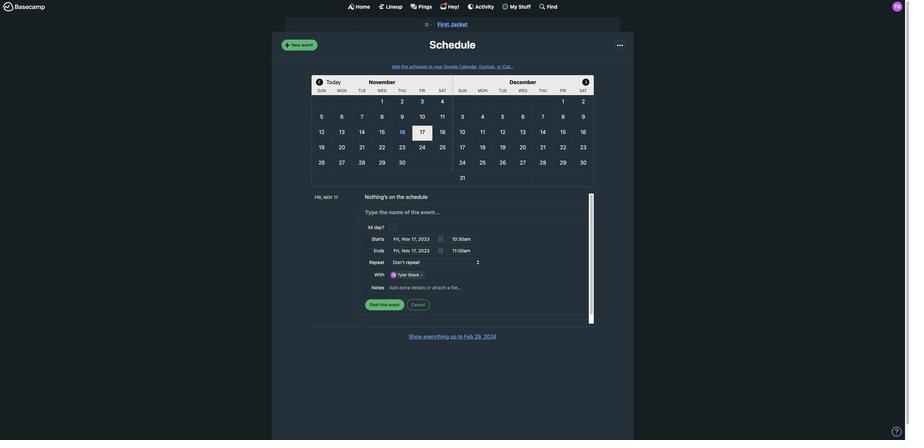 Task type: describe. For each thing, give the bounding box(es) containing it.
activity link
[[467, 3, 494, 10]]

black
[[408, 273, 419, 278]]

tyler black image
[[892, 2, 902, 12]]

fri, nov 17
[[315, 195, 338, 200]]

cancel button
[[407, 300, 430, 310]]

fri,
[[315, 195, 322, 200]]

29,
[[474, 334, 482, 340]]

1 vertical spatial schedule
[[406, 194, 428, 200]]

mon for december
[[478, 88, 487, 93]]

first jacket link
[[437, 21, 468, 27]]

choose date… field for starts
[[389, 235, 447, 243]]

× link
[[418, 272, 425, 278]]

sat for november
[[439, 88, 446, 93]]

pick a time… field for ends
[[448, 247, 474, 255]]

Type the name of the event… text field
[[365, 208, 582, 217]]

hey! button
[[440, 2, 459, 10]]

all day?
[[368, 225, 384, 230]]

find button
[[539, 3, 557, 10]]

the
[[397, 194, 404, 200]]

feb
[[464, 334, 473, 340]]

0 vertical spatial schedule
[[409, 64, 427, 69]]

up
[[450, 334, 456, 340]]

your
[[434, 64, 443, 69]]

december
[[510, 79, 536, 85]]

cancel
[[411, 302, 425, 307]]

my stuff
[[510, 3, 531, 9]]

choose date… field for ends
[[389, 247, 447, 255]]

google
[[444, 64, 458, 69]]

ends
[[374, 248, 384, 254]]

nothing's on the schedule
[[365, 194, 428, 200]]

day?
[[374, 225, 384, 230]]

nothing's
[[365, 194, 388, 200]]

×
[[420, 273, 423, 278]]

calendar,
[[459, 64, 478, 69]]

fri for november
[[419, 88, 425, 93]]

post this event
[[370, 302, 400, 307]]

nov
[[323, 195, 333, 200]]

17
[[334, 195, 338, 200]]

lineup link
[[378, 3, 402, 10]]

event inside post this event button
[[388, 302, 400, 307]]

sat for december
[[580, 88, 587, 93]]

today link
[[326, 75, 341, 89]]

outlook,
[[479, 64, 496, 69]]

new
[[291, 42, 300, 48]]

post this event button
[[365, 300, 404, 310]]

activity
[[475, 3, 494, 9]]

tue for december
[[499, 88, 507, 93]]

ical…
[[502, 64, 513, 69]]

november
[[369, 79, 395, 85]]

With text field
[[426, 271, 582, 280]]

find
[[547, 3, 557, 9]]

pings button
[[410, 3, 432, 10]]

thu for november
[[398, 88, 406, 93]]



Task type: vqa. For each thing, say whether or not it's contained in the screenshot.
left ›
no



Task type: locate. For each thing, give the bounding box(es) containing it.
sat
[[439, 88, 446, 93], [580, 88, 587, 93]]

0 vertical spatial choose date… field
[[389, 235, 447, 243]]

Notes text field
[[389, 282, 582, 294]]

2 pick a time… field from the top
[[448, 247, 474, 255]]

2 choose date… field from the top
[[389, 247, 447, 255]]

sun for november
[[318, 88, 326, 93]]

wed
[[378, 88, 387, 93], [518, 88, 527, 93]]

2 thu from the left
[[539, 88, 547, 93]]

0 horizontal spatial fri
[[419, 88, 425, 93]]

1 choose date… field from the top
[[389, 235, 447, 243]]

0 horizontal spatial to
[[429, 64, 433, 69]]

Pick a time… field
[[448, 235, 474, 243], [448, 247, 474, 255]]

schedule
[[429, 38, 476, 51]]

schedule left the your
[[409, 64, 427, 69]]

pings
[[418, 3, 432, 9]]

tue down or
[[499, 88, 507, 93]]

add this schedule to your google calendar, outlook, or ical… link
[[392, 64, 513, 69]]

add
[[392, 64, 400, 69]]

on
[[389, 194, 395, 200]]

0 vertical spatial pick a time… field
[[448, 235, 474, 243]]

2 mon from the left
[[478, 88, 487, 93]]

fri
[[419, 88, 425, 93], [560, 88, 566, 93]]

stuff
[[519, 3, 531, 9]]

notes
[[372, 285, 384, 291]]

tyler
[[398, 273, 407, 278]]

starts
[[371, 236, 384, 242]]

all
[[368, 225, 373, 230]]

fri for december
[[560, 88, 566, 93]]

0 horizontal spatial wed
[[378, 88, 387, 93]]

switch accounts image
[[3, 2, 45, 12]]

my stuff button
[[502, 3, 531, 10]]

to
[[429, 64, 433, 69], [458, 334, 463, 340]]

new event link
[[281, 40, 317, 51]]

to left the your
[[429, 64, 433, 69]]

my
[[510, 3, 517, 9]]

event inside new event link
[[302, 42, 313, 48]]

1 horizontal spatial event
[[388, 302, 400, 307]]

tue right today link at the left top of the page
[[358, 88, 366, 93]]

0 horizontal spatial mon
[[337, 88, 347, 93]]

1 horizontal spatial thu
[[539, 88, 547, 93]]

this for post
[[380, 302, 387, 307]]

0 vertical spatial event
[[302, 42, 313, 48]]

first jacket
[[437, 21, 468, 27]]

show        everything      up to        feb 29, 2024 button
[[409, 333, 496, 341]]

pick a time… field for starts
[[448, 235, 474, 243]]

1 horizontal spatial to
[[458, 334, 463, 340]]

to for schedule
[[429, 64, 433, 69]]

hey!
[[448, 3, 459, 9]]

schedule
[[409, 64, 427, 69], [406, 194, 428, 200]]

0 horizontal spatial this
[[380, 302, 387, 307]]

1 pick a time… field from the top
[[448, 235, 474, 243]]

2 tue from the left
[[499, 88, 507, 93]]

wed down "december"
[[518, 88, 527, 93]]

1 horizontal spatial sun
[[458, 88, 467, 93]]

lineup
[[386, 3, 402, 9]]

repeat
[[369, 260, 384, 265]]

1 horizontal spatial mon
[[478, 88, 487, 93]]

today
[[326, 79, 341, 85]]

0 horizontal spatial tue
[[358, 88, 366, 93]]

this inside button
[[380, 302, 387, 307]]

mon down today
[[337, 88, 347, 93]]

new event
[[291, 42, 313, 48]]

2 fri from the left
[[560, 88, 566, 93]]

1 horizontal spatial sat
[[580, 88, 587, 93]]

1 sat from the left
[[439, 88, 446, 93]]

2 sun from the left
[[458, 88, 467, 93]]

0 vertical spatial this
[[401, 64, 408, 69]]

main element
[[0, 0, 905, 13]]

thu for december
[[539, 88, 547, 93]]

tue
[[358, 88, 366, 93], [499, 88, 507, 93]]

1 horizontal spatial this
[[401, 64, 408, 69]]

show
[[409, 334, 422, 340]]

add this schedule to your google calendar, outlook, or ical…
[[392, 64, 513, 69]]

1 wed from the left
[[378, 88, 387, 93]]

sun left today link at the left top of the page
[[318, 88, 326, 93]]

jacket
[[450, 21, 468, 27]]

Choose date… field
[[389, 235, 447, 243], [389, 247, 447, 255]]

0 vertical spatial to
[[429, 64, 433, 69]]

mon for november
[[337, 88, 347, 93]]

or
[[497, 64, 501, 69]]

this
[[401, 64, 408, 69], [380, 302, 387, 307]]

sun down calendar,
[[458, 88, 467, 93]]

0 horizontal spatial event
[[302, 42, 313, 48]]

1 thu from the left
[[398, 88, 406, 93]]

tyler black ×
[[398, 273, 423, 278]]

everything
[[423, 334, 449, 340]]

0 horizontal spatial thu
[[398, 88, 406, 93]]

1 vertical spatial event
[[388, 302, 400, 307]]

this for add
[[401, 64, 408, 69]]

to inside button
[[458, 334, 463, 340]]

1 fri from the left
[[419, 88, 425, 93]]

0 horizontal spatial sat
[[439, 88, 446, 93]]

1 horizontal spatial fri
[[560, 88, 566, 93]]

wed for november
[[378, 88, 387, 93]]

wed for december
[[518, 88, 527, 93]]

this right post
[[380, 302, 387, 307]]

show        everything      up to        feb 29, 2024
[[409, 334, 496, 340]]

sun
[[318, 88, 326, 93], [458, 88, 467, 93]]

mon down outlook, on the top of the page
[[478, 88, 487, 93]]

2024
[[484, 334, 496, 340]]

schedule right "the"
[[406, 194, 428, 200]]

2 sat from the left
[[580, 88, 587, 93]]

1 tue from the left
[[358, 88, 366, 93]]

event right post
[[388, 302, 400, 307]]

with
[[374, 272, 384, 278]]

thu
[[398, 88, 406, 93], [539, 88, 547, 93]]

1 mon from the left
[[337, 88, 347, 93]]

1 vertical spatial choose date… field
[[389, 247, 447, 255]]

2 wed from the left
[[518, 88, 527, 93]]

1 vertical spatial pick a time… field
[[448, 247, 474, 255]]

first
[[437, 21, 449, 27]]

to right up
[[458, 334, 463, 340]]

this right the add
[[401, 64, 408, 69]]

1 horizontal spatial wed
[[518, 88, 527, 93]]

to for up
[[458, 334, 463, 340]]

1 horizontal spatial tue
[[499, 88, 507, 93]]

home link
[[348, 3, 370, 10]]

1 vertical spatial this
[[380, 302, 387, 307]]

post
[[370, 302, 379, 307]]

mon
[[337, 88, 347, 93], [478, 88, 487, 93]]

0 horizontal spatial sun
[[318, 88, 326, 93]]

event
[[302, 42, 313, 48], [388, 302, 400, 307]]

home
[[356, 3, 370, 9]]

wed down 'november'
[[378, 88, 387, 93]]

1 vertical spatial to
[[458, 334, 463, 340]]

event right new
[[302, 42, 313, 48]]

tue for november
[[358, 88, 366, 93]]

1 sun from the left
[[318, 88, 326, 93]]

sun for december
[[458, 88, 467, 93]]



